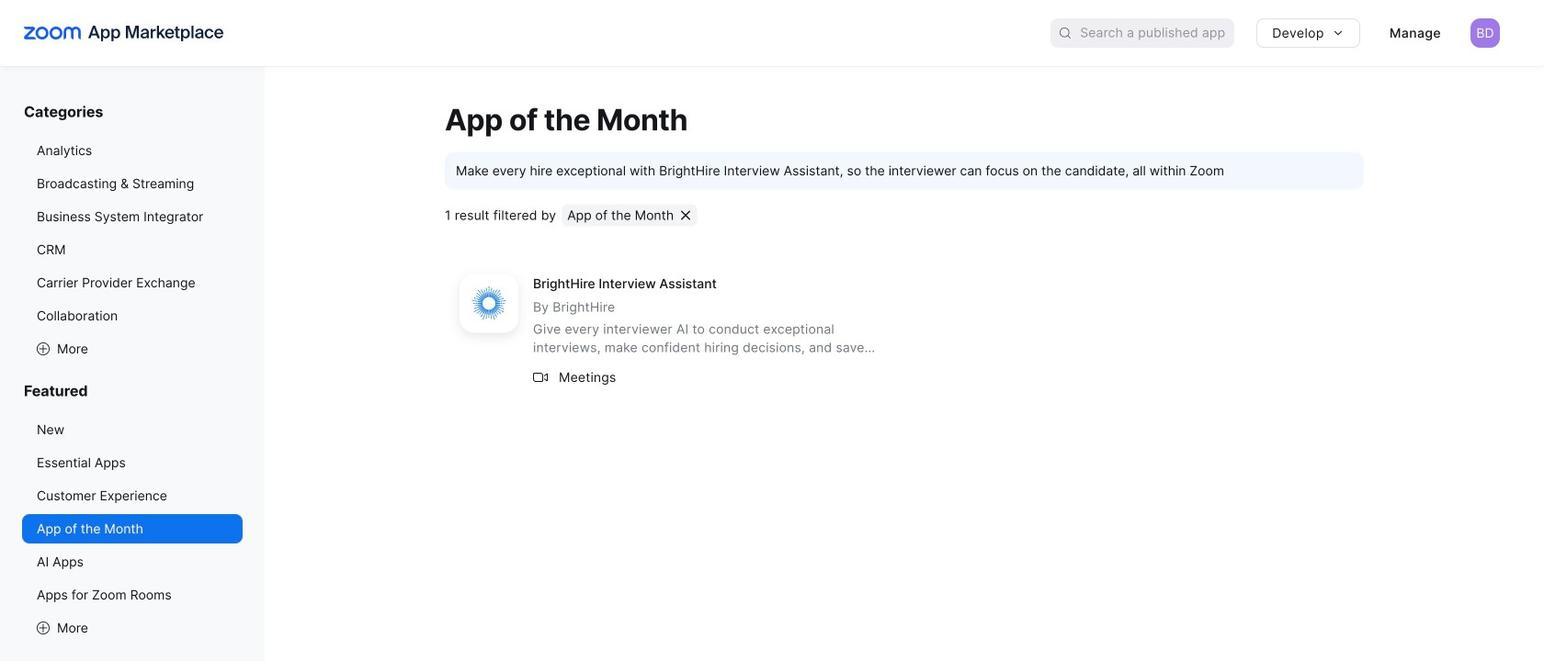 Task type: vqa. For each thing, say whether or not it's contained in the screenshot.
Business,
no



Task type: locate. For each thing, give the bounding box(es) containing it.
banner
[[0, 0, 1545, 66]]



Task type: describe. For each thing, give the bounding box(es) containing it.
current user is barb dwyer element
[[1471, 18, 1501, 48]]

Search text field
[[1081, 20, 1235, 46]]

search a published app element
[[1051, 18, 1235, 48]]



